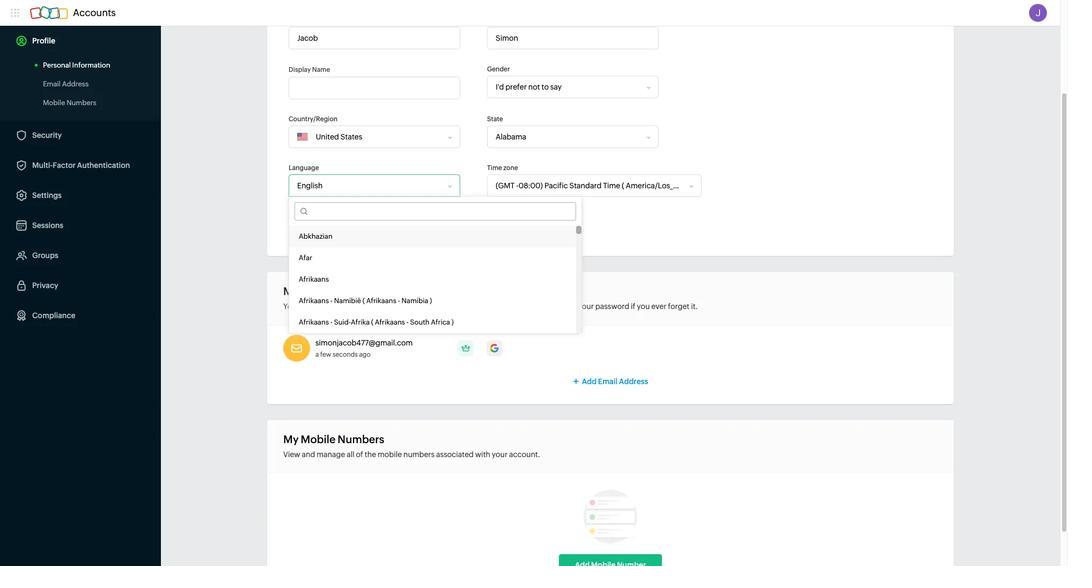 Task type: describe. For each thing, give the bounding box(es) containing it.
gender
[[487, 65, 510, 73]]

forget
[[668, 302, 690, 311]]

cancel
[[371, 219, 396, 228]]

0 vertical spatial mobile
[[43, 99, 65, 107]]

afar
[[299, 254, 312, 262]]

namibië
[[334, 297, 361, 305]]

0 vertical spatial numbers
[[67, 99, 96, 107]]

1 horizontal spatial (
[[371, 318, 374, 326]]

account
[[490, 302, 519, 311]]

can
[[298, 302, 311, 311]]

personal
[[43, 61, 71, 69]]

2 horizontal spatial your
[[578, 302, 594, 311]]

add email address
[[582, 377, 648, 386]]

1 vertical spatial address
[[619, 377, 648, 386]]

sign
[[440, 302, 454, 311]]

security
[[32, 131, 62, 140]]

following
[[339, 302, 372, 311]]

numbers
[[403, 450, 435, 459]]

the inside the my email addresses you can use the following email addresses to sign in to your account and also to reset your password if you ever forget it.
[[326, 302, 338, 311]]

information
[[72, 61, 110, 69]]

3 to from the left
[[551, 302, 558, 311]]

namibia
[[402, 297, 428, 305]]

1 horizontal spatial )
[[452, 318, 454, 326]]

- left south
[[406, 318, 409, 326]]

afrikaans up the afrikaans - suid-afrika ( afrikaans - south africa )
[[366, 297, 396, 305]]

compliance
[[32, 311, 75, 320]]

africa
[[431, 318, 450, 326]]

email address
[[43, 80, 89, 88]]

view
[[283, 450, 300, 459]]

multi-factor authentication
[[32, 161, 130, 170]]

mobile inside my mobile numbers view and manage all of the mobile numbers associated with your account.
[[301, 433, 336, 445]]

afrikaans for afrikaans
[[299, 275, 329, 283]]

- right the use
[[330, 297, 333, 305]]

and inside the my email addresses you can use the following email addresses to sign in to your account and also to reset your password if you ever forget it.
[[520, 302, 533, 311]]

suid-
[[334, 318, 351, 326]]

abkhazian
[[299, 232, 333, 240]]

display
[[289, 66, 311, 74]]

save button
[[289, 213, 342, 234]]

Search... field
[[308, 203, 576, 220]]

afrikaans - namibië ( afrikaans - namibia )
[[299, 297, 432, 305]]

primary image
[[458, 340, 474, 356]]

state
[[487, 115, 503, 123]]

you
[[283, 302, 297, 311]]

also
[[535, 302, 549, 311]]

- left namibia
[[398, 297, 400, 305]]

email
[[373, 302, 392, 311]]

in
[[456, 302, 462, 311]]

few
[[320, 351, 331, 358]]

manage
[[317, 450, 345, 459]]

seconds
[[333, 351, 358, 358]]

profile
[[32, 36, 55, 45]]

time zone
[[487, 164, 518, 172]]

name
[[312, 66, 330, 74]]

and inside my mobile numbers view and manage all of the mobile numbers associated with your account.
[[302, 450, 315, 459]]

account.
[[509, 450, 540, 459]]

0 vertical spatial email
[[43, 80, 61, 88]]

afrikaans down email in the bottom left of the page
[[375, 318, 405, 326]]

addresses
[[394, 302, 429, 311]]

you
[[637, 302, 650, 311]]

addresses
[[331, 285, 384, 297]]

with
[[475, 450, 490, 459]]

save
[[307, 219, 324, 228]]

my for my email addresses
[[283, 285, 299, 297]]



Task type: locate. For each thing, give the bounding box(es) containing it.
my inside my mobile numbers view and manage all of the mobile numbers associated with your account.
[[283, 433, 299, 445]]

cancel button
[[355, 213, 412, 234]]

(
[[363, 297, 365, 305], [371, 318, 374, 326]]

afrikaans
[[299, 275, 329, 283], [299, 297, 329, 305], [366, 297, 396, 305], [299, 318, 329, 326], [375, 318, 405, 326]]

the
[[326, 302, 338, 311], [365, 450, 376, 459]]

None field
[[488, 76, 647, 98], [308, 126, 444, 148], [488, 126, 647, 148], [289, 175, 449, 196], [488, 175, 690, 196], [488, 76, 647, 98], [308, 126, 444, 148], [488, 126, 647, 148], [289, 175, 449, 196], [488, 175, 690, 196]]

and right view
[[302, 450, 315, 459]]

to right in
[[464, 302, 471, 311]]

mobile down email address
[[43, 99, 65, 107]]

email for add
[[598, 377, 618, 386]]

address right add
[[619, 377, 648, 386]]

your
[[473, 302, 488, 311], [578, 302, 594, 311], [492, 450, 508, 459]]

afrikaans - suid-afrika ( afrikaans - south africa )
[[299, 318, 454, 326]]

0 horizontal spatial to
[[431, 302, 438, 311]]

0 vertical spatial the
[[326, 302, 338, 311]]

0 horizontal spatial the
[[326, 302, 338, 311]]

1 vertical spatial the
[[365, 450, 376, 459]]

1 vertical spatial (
[[371, 318, 374, 326]]

1 horizontal spatial email
[[301, 285, 329, 297]]

1 horizontal spatial mobile
[[301, 433, 336, 445]]

afrikaans down afar
[[299, 275, 329, 283]]

ever
[[652, 302, 667, 311]]

ago
[[359, 351, 371, 358]]

afrikaans down the use
[[299, 318, 329, 326]]

settings
[[32, 191, 62, 200]]

2 horizontal spatial to
[[551, 302, 558, 311]]

1 vertical spatial numbers
[[338, 433, 385, 445]]

to left sign
[[431, 302, 438, 311]]

afrikaans for afrikaans - suid-afrika ( afrikaans - south africa )
[[299, 318, 329, 326]]

mobile
[[378, 450, 402, 459]]

personal information
[[43, 61, 110, 69]]

( right namibië
[[363, 297, 365, 305]]

numbers down email address
[[67, 99, 96, 107]]

my inside the my email addresses you can use the following email addresses to sign in to your account and also to reset your password if you ever forget it.
[[283, 285, 299, 297]]

add
[[582, 377, 597, 386]]

time
[[487, 164, 502, 172]]

display name
[[289, 66, 330, 74]]

1 horizontal spatial numbers
[[338, 433, 385, 445]]

afrikaans right you
[[299, 297, 329, 305]]

it.
[[691, 302, 698, 311]]

my email addresses you can use the following email addresses to sign in to your account and also to reset your password if you ever forget it.
[[283, 285, 698, 311]]

my up you
[[283, 285, 299, 297]]

a
[[316, 351, 319, 358]]

2 vertical spatial email
[[598, 377, 618, 386]]

of
[[356, 450, 363, 459]]

your inside my mobile numbers view and manage all of the mobile numbers associated with your account.
[[492, 450, 508, 459]]

address down personal information on the top left
[[62, 80, 89, 88]]

1 vertical spatial my
[[283, 433, 299, 445]]

2 horizontal spatial email
[[598, 377, 618, 386]]

2 to from the left
[[464, 302, 471, 311]]

( right afrika
[[371, 318, 374, 326]]

groups
[[32, 251, 58, 260]]

0 horizontal spatial (
[[363, 297, 365, 305]]

my mobile numbers view and manage all of the mobile numbers associated with your account.
[[283, 433, 540, 459]]

associated
[[436, 450, 474, 459]]

the right of
[[365, 450, 376, 459]]

0 vertical spatial and
[[520, 302, 533, 311]]

1 horizontal spatial address
[[619, 377, 648, 386]]

your right reset
[[578, 302, 594, 311]]

)
[[430, 297, 432, 305], [452, 318, 454, 326]]

0 horizontal spatial mobile
[[43, 99, 65, 107]]

and
[[520, 302, 533, 311], [302, 450, 315, 459]]

-
[[330, 297, 333, 305], [398, 297, 400, 305], [330, 318, 333, 326], [406, 318, 409, 326]]

email for my
[[301, 285, 329, 297]]

0 horizontal spatial address
[[62, 80, 89, 88]]

all
[[347, 450, 355, 459]]

1 vertical spatial )
[[452, 318, 454, 326]]

my
[[283, 285, 299, 297], [283, 433, 299, 445]]

None text field
[[487, 27, 659, 49], [289, 77, 460, 99], [487, 27, 659, 49], [289, 77, 460, 99]]

my for my mobile numbers
[[283, 433, 299, 445]]

your right with
[[492, 450, 508, 459]]

use
[[312, 302, 325, 311]]

None text field
[[289, 27, 460, 49]]

0 vertical spatial )
[[430, 297, 432, 305]]

1 my from the top
[[283, 285, 299, 297]]

0 horizontal spatial and
[[302, 450, 315, 459]]

to right also
[[551, 302, 558, 311]]

0 vertical spatial (
[[363, 297, 365, 305]]

0 vertical spatial address
[[62, 80, 89, 88]]

mobile
[[43, 99, 65, 107], [301, 433, 336, 445]]

to
[[431, 302, 438, 311], [464, 302, 471, 311], [551, 302, 558, 311]]

numbers inside my mobile numbers view and manage all of the mobile numbers associated with your account.
[[338, 433, 385, 445]]

accounts
[[73, 7, 116, 18]]

1 horizontal spatial to
[[464, 302, 471, 311]]

) right 'africa'
[[452, 318, 454, 326]]

mobile numbers
[[43, 99, 96, 107]]

) right namibia
[[430, 297, 432, 305]]

simonjacob477@gmail.com a few seconds ago
[[316, 339, 413, 358]]

afrikaans for afrikaans - namibië ( afrikaans - namibia )
[[299, 297, 329, 305]]

numbers
[[67, 99, 96, 107], [338, 433, 385, 445]]

address
[[62, 80, 89, 88], [619, 377, 648, 386]]

password
[[595, 302, 629, 311]]

email
[[43, 80, 61, 88], [301, 285, 329, 297], [598, 377, 618, 386]]

the right the use
[[326, 302, 338, 311]]

1 horizontal spatial and
[[520, 302, 533, 311]]

if
[[631, 302, 636, 311]]

email up the use
[[301, 285, 329, 297]]

mobile up manage
[[301, 433, 336, 445]]

0 horizontal spatial )
[[430, 297, 432, 305]]

0 horizontal spatial email
[[43, 80, 61, 88]]

simonjacob477@gmail.com
[[316, 339, 413, 347]]

- left suid-
[[330, 318, 333, 326]]

1 vertical spatial email
[[301, 285, 329, 297]]

email inside the my email addresses you can use the following email addresses to sign in to your account and also to reset your password if you ever forget it.
[[301, 285, 329, 297]]

1 vertical spatial and
[[302, 450, 315, 459]]

multi-
[[32, 161, 53, 170]]

0 horizontal spatial your
[[473, 302, 488, 311]]

your right in
[[473, 302, 488, 311]]

the inside my mobile numbers view and manage all of the mobile numbers associated with your account.
[[365, 450, 376, 459]]

factor
[[53, 161, 76, 170]]

privacy
[[32, 281, 58, 290]]

zone
[[503, 164, 518, 172]]

email right add
[[598, 377, 618, 386]]

1 horizontal spatial your
[[492, 450, 508, 459]]

country/region
[[289, 115, 338, 123]]

1 horizontal spatial the
[[365, 450, 376, 459]]

1 to from the left
[[431, 302, 438, 311]]

authentication
[[77, 161, 130, 170]]

language
[[289, 164, 319, 172]]

south
[[410, 318, 430, 326]]

email down personal
[[43, 80, 61, 88]]

0 vertical spatial my
[[283, 285, 299, 297]]

0 horizontal spatial numbers
[[67, 99, 96, 107]]

2 my from the top
[[283, 433, 299, 445]]

and left also
[[520, 302, 533, 311]]

numbers up of
[[338, 433, 385, 445]]

reset
[[559, 302, 577, 311]]

1 vertical spatial mobile
[[301, 433, 336, 445]]

afrika
[[351, 318, 370, 326]]

my up view
[[283, 433, 299, 445]]

sessions
[[32, 221, 63, 230]]



